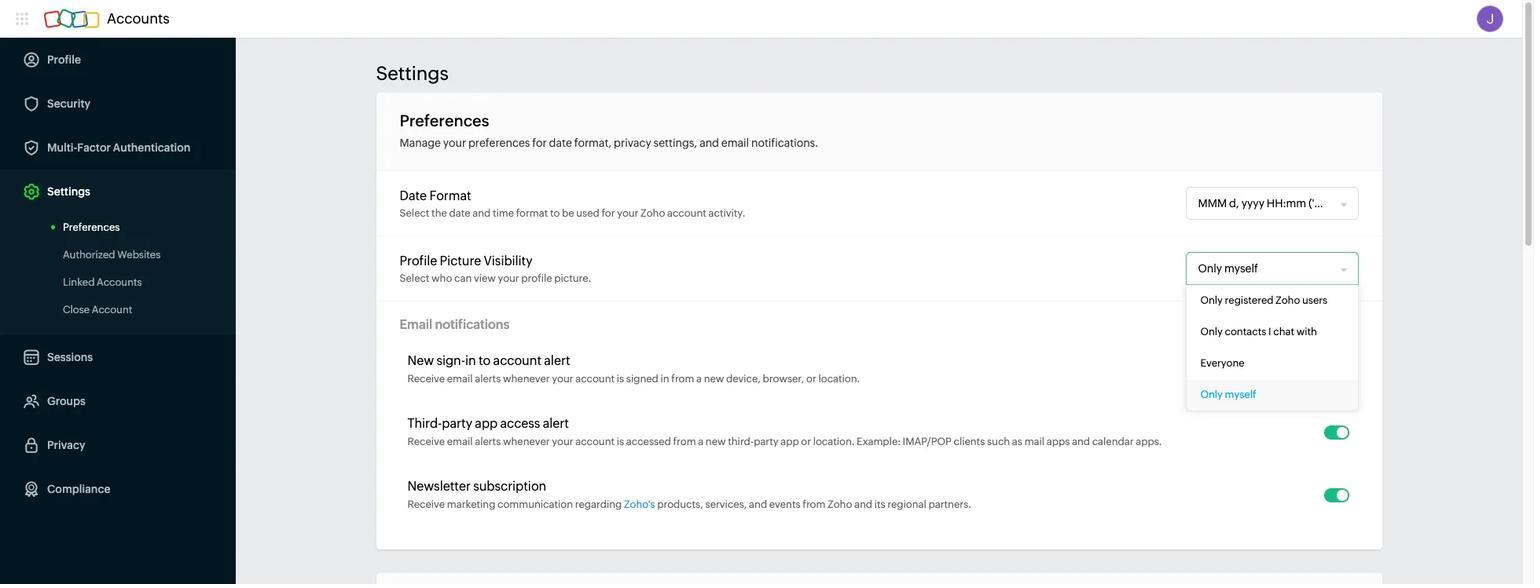 Task type: vqa. For each thing, say whether or not it's contained in the screenshot.
format,
yes



Task type: describe. For each thing, give the bounding box(es) containing it.
email
[[400, 318, 433, 333]]

as
[[1013, 436, 1023, 448]]

browser,
[[763, 373, 805, 385]]

to inside date format select the date and time format to be used for your zoho account activity.
[[550, 207, 560, 219]]

format
[[516, 207, 548, 219]]

can
[[454, 272, 472, 284]]

notifications
[[435, 318, 510, 333]]

select inside date format select the date and time format to be used for your zoho account activity.
[[400, 207, 430, 219]]

privacy
[[47, 440, 85, 452]]

myself
[[1225, 389, 1257, 401]]

profile picture visibility select who can view your profile picture.
[[400, 254, 591, 284]]

date format select the date and time format to be used for your zoho account activity.
[[400, 188, 746, 219]]

be
[[562, 207, 574, 219]]

signed
[[626, 373, 659, 385]]

picture
[[440, 254, 481, 269]]

0 horizontal spatial party
[[442, 417, 473, 432]]

authentication
[[113, 142, 190, 154]]

i
[[1269, 326, 1272, 338]]

close account
[[63, 304, 132, 316]]

1 horizontal spatial in
[[661, 373, 670, 385]]

receive email alerts whenever your account is accessed from a new third-party app or location. example: imap/pop clients such as mail apps and calendar apps.
[[408, 436, 1162, 448]]

your inside profile picture visibility select who can view your profile picture.
[[498, 272, 519, 284]]

products,
[[657, 499, 704, 511]]

picture.
[[555, 272, 591, 284]]

settings,
[[654, 137, 698, 149]]

time
[[493, 207, 514, 219]]

preferences for preferences manage your preferences for date format, privacy settings, and email notifications.
[[400, 112, 489, 130]]

multi-factor authentication
[[47, 142, 190, 154]]

calendar
[[1093, 436, 1134, 448]]

from inside 'new sign-in to account alert receive email alerts whenever your account is signed in from a new device, browser, or location.'
[[672, 373, 695, 385]]

receive for receive email alerts whenever your account is accessed from a new third-party app or location. example: imap/pop clients such as mail apps and calendar apps.
[[408, 436, 445, 448]]

security
[[47, 97, 90, 110]]

preferences
[[469, 137, 530, 149]]

location. inside 'new sign-in to account alert receive email alerts whenever your account is signed in from a new device, browser, or location.'
[[819, 373, 860, 385]]

subscription
[[473, 480, 547, 495]]

zoho's
[[624, 499, 655, 511]]

0 horizontal spatial settings
[[47, 186, 90, 198]]

account down notifications
[[493, 354, 542, 369]]

1 vertical spatial location.
[[814, 436, 855, 448]]

1 vertical spatial from
[[673, 436, 696, 448]]

compliance
[[47, 484, 110, 496]]

zoho inside date format select the date and time format to be used for your zoho account activity.
[[641, 207, 665, 219]]

2 vertical spatial from
[[803, 499, 826, 511]]

sign-
[[437, 354, 465, 369]]

and left events
[[749, 499, 767, 511]]

a inside 'new sign-in to account alert receive email alerts whenever your account is signed in from a new device, browser, or location.'
[[697, 373, 702, 385]]

view
[[474, 272, 496, 284]]

1 vertical spatial a
[[698, 436, 704, 448]]

whenever inside 'new sign-in to account alert receive email alerts whenever your account is signed in from a new device, browser, or location.'
[[503, 373, 550, 385]]

format
[[430, 188, 471, 203]]

preferences for preferences
[[63, 222, 120, 234]]

accessed
[[626, 436, 671, 448]]

account left accessed
[[576, 436, 615, 448]]

format,
[[574, 137, 612, 149]]

alert inside 'new sign-in to account alert receive email alerts whenever your account is signed in from a new device, browser, or location.'
[[544, 354, 570, 369]]

your inside 'new sign-in to account alert receive email alerts whenever your account is signed in from a new device, browser, or location.'
[[552, 373, 574, 385]]

1 vertical spatial new
[[706, 436, 726, 448]]

only for only contacts i chat with
[[1201, 326, 1223, 338]]

2 whenever from the top
[[503, 436, 550, 448]]

receive for receive marketing communication regarding zoho's products, services, and events from zoho and its regional partners.
[[408, 499, 445, 511]]

alerts inside 'new sign-in to account alert receive email alerts whenever your account is signed in from a new device, browser, or location.'
[[475, 373, 501, 385]]

partners.
[[929, 499, 972, 511]]

and inside date format select the date and time format to be used for your zoho account activity.
[[473, 207, 491, 219]]

email inside 'new sign-in to account alert receive email alerts whenever your account is signed in from a new device, browser, or location.'
[[447, 373, 473, 385]]

access
[[500, 417, 540, 432]]

only for only myself
[[1201, 389, 1223, 401]]

linked
[[63, 277, 95, 289]]

select inside profile picture visibility select who can view your profile picture.
[[400, 272, 430, 284]]

1 vertical spatial or
[[801, 436, 811, 448]]

the
[[432, 207, 447, 219]]

privacy
[[614, 137, 652, 149]]

regional
[[888, 499, 927, 511]]

apps
[[1047, 436, 1070, 448]]

2 vertical spatial email
[[447, 436, 473, 448]]

for inside date format select the date and time format to be used for your zoho account activity.
[[602, 207, 615, 219]]

0 vertical spatial accounts
[[107, 10, 170, 27]]

such
[[987, 436, 1010, 448]]

users
[[1303, 295, 1328, 307]]

registered
[[1225, 295, 1274, 307]]

authorized
[[63, 249, 115, 261]]

account
[[92, 304, 132, 316]]

regarding
[[575, 499, 622, 511]]

email notifications
[[400, 318, 510, 333]]

account left signed
[[576, 373, 615, 385]]

close
[[63, 304, 90, 316]]

1 horizontal spatial party
[[754, 436, 779, 448]]

used
[[577, 207, 600, 219]]

to inside 'new sign-in to account alert receive email alerts whenever your account is signed in from a new device, browser, or location.'
[[479, 354, 491, 369]]

chat
[[1274, 326, 1295, 338]]

0 vertical spatial in
[[465, 354, 476, 369]]

visibility
[[484, 254, 533, 269]]

account inside date format select the date and time format to be used for your zoho account activity.
[[667, 207, 707, 219]]

receive inside 'new sign-in to account alert receive email alerts whenever your account is signed in from a new device, browser, or location.'
[[408, 373, 445, 385]]

activity.
[[709, 207, 746, 219]]

groups
[[47, 395, 86, 408]]

for inside preferences manage your preferences for date format, privacy settings, and email notifications.
[[533, 137, 547, 149]]

1 horizontal spatial settings
[[376, 63, 449, 84]]

who
[[432, 272, 452, 284]]

2 is from the top
[[617, 436, 624, 448]]

communication
[[498, 499, 573, 511]]



Task type: locate. For each thing, give the bounding box(es) containing it.
only left myself
[[1201, 389, 1223, 401]]

newsletter
[[408, 480, 471, 495]]

multi-
[[47, 142, 77, 154]]

websites
[[117, 249, 161, 261]]

sessions
[[47, 351, 93, 364]]

party
[[442, 417, 473, 432], [754, 436, 779, 448]]

0 vertical spatial or
[[807, 373, 817, 385]]

from right events
[[803, 499, 826, 511]]

0 horizontal spatial in
[[465, 354, 476, 369]]

events
[[770, 499, 801, 511]]

0 vertical spatial location.
[[819, 373, 860, 385]]

authorized websites
[[63, 249, 161, 261]]

location. left example:
[[814, 436, 855, 448]]

a
[[697, 373, 702, 385], [698, 436, 704, 448]]

1 vertical spatial in
[[661, 373, 670, 385]]

1 vertical spatial for
[[602, 207, 615, 219]]

0 vertical spatial whenever
[[503, 373, 550, 385]]

1 receive from the top
[[408, 373, 445, 385]]

and left time
[[473, 207, 491, 219]]

preferences up manage
[[400, 112, 489, 130]]

1 vertical spatial app
[[781, 436, 799, 448]]

profile
[[47, 53, 81, 66], [400, 254, 437, 269]]

0 vertical spatial profile
[[47, 53, 81, 66]]

0 vertical spatial a
[[697, 373, 702, 385]]

0 horizontal spatial date
[[449, 207, 471, 219]]

zoho left users
[[1276, 295, 1301, 307]]

0 vertical spatial select
[[400, 207, 430, 219]]

is left accessed
[[617, 436, 624, 448]]

preferences manage your preferences for date format, privacy settings, and email notifications.
[[400, 112, 819, 149]]

date
[[549, 137, 572, 149], [449, 207, 471, 219]]

date inside preferences manage your preferences for date format, privacy settings, and email notifications.
[[549, 137, 572, 149]]

receive
[[408, 373, 445, 385], [408, 436, 445, 448], [408, 499, 445, 511]]

and right the settings,
[[700, 137, 719, 149]]

zoho right used
[[641, 207, 665, 219]]

1 vertical spatial select
[[400, 272, 430, 284]]

with
[[1297, 326, 1318, 338]]

0 vertical spatial receive
[[408, 373, 445, 385]]

1 alerts from the top
[[475, 373, 501, 385]]

notifications.
[[752, 137, 819, 149]]

marketing
[[447, 499, 496, 511]]

2 only from the top
[[1201, 326, 1223, 338]]

1 vertical spatial receive
[[408, 436, 445, 448]]

1 horizontal spatial preferences
[[400, 112, 489, 130]]

apps.
[[1136, 436, 1162, 448]]

1 vertical spatial zoho
[[1276, 295, 1301, 307]]

1 horizontal spatial zoho
[[828, 499, 853, 511]]

0 vertical spatial for
[[533, 137, 547, 149]]

2 alerts from the top
[[475, 436, 501, 448]]

select down date
[[400, 207, 430, 219]]

0 horizontal spatial profile
[[47, 53, 81, 66]]

receive down newsletter
[[408, 499, 445, 511]]

email inside preferences manage your preferences for date format, privacy settings, and email notifications.
[[722, 137, 749, 149]]

0 vertical spatial app
[[475, 417, 498, 432]]

third-
[[408, 417, 442, 432]]

location.
[[819, 373, 860, 385], [814, 436, 855, 448]]

date down the format
[[449, 207, 471, 219]]

profile for profile
[[47, 53, 81, 66]]

1 horizontal spatial app
[[781, 436, 799, 448]]

0 horizontal spatial to
[[479, 354, 491, 369]]

1 vertical spatial accounts
[[97, 277, 142, 289]]

0 vertical spatial zoho
[[641, 207, 665, 219]]

0 vertical spatial to
[[550, 207, 560, 219]]

1 vertical spatial alerts
[[475, 436, 501, 448]]

is inside 'new sign-in to account alert receive email alerts whenever your account is signed in from a new device, browser, or location.'
[[617, 373, 624, 385]]

1 whenever from the top
[[503, 373, 550, 385]]

profile inside profile picture visibility select who can view your profile picture.
[[400, 254, 437, 269]]

1 horizontal spatial profile
[[400, 254, 437, 269]]

everyone
[[1201, 358, 1245, 370]]

0 vertical spatial email
[[722, 137, 749, 149]]

2 vertical spatial receive
[[408, 499, 445, 511]]

factor
[[77, 142, 111, 154]]

mail
[[1025, 436, 1045, 448]]

email down third-party app access alert
[[447, 436, 473, 448]]

linked accounts
[[63, 277, 142, 289]]

0 vertical spatial is
[[617, 373, 624, 385]]

contacts
[[1225, 326, 1267, 338]]

None field
[[1187, 188, 1342, 219], [1187, 253, 1342, 285], [1187, 188, 1342, 219], [1187, 253, 1342, 285]]

third-party app access alert
[[408, 417, 569, 432]]

new
[[704, 373, 724, 385], [706, 436, 726, 448]]

1 vertical spatial whenever
[[503, 436, 550, 448]]

3 only from the top
[[1201, 389, 1223, 401]]

email left notifications. on the top of the page
[[722, 137, 749, 149]]

new sign-in to account alert receive email alerts whenever your account is signed in from a new device, browser, or location.
[[408, 354, 860, 385]]

its
[[875, 499, 886, 511]]

imap/pop
[[903, 436, 952, 448]]

profile
[[522, 272, 552, 284]]

0 vertical spatial date
[[549, 137, 572, 149]]

0 vertical spatial only
[[1201, 295, 1223, 307]]

only up everyone
[[1201, 326, 1223, 338]]

1 vertical spatial preferences
[[63, 222, 120, 234]]

new
[[408, 354, 434, 369]]

select left the who
[[400, 272, 430, 284]]

a left device,
[[697, 373, 702, 385]]

for right preferences
[[533, 137, 547, 149]]

party left "access"
[[442, 417, 473, 432]]

only
[[1201, 295, 1223, 307], [1201, 326, 1223, 338], [1201, 389, 1223, 401]]

party down browser,
[[754, 436, 779, 448]]

whenever up "access"
[[503, 373, 550, 385]]

1 horizontal spatial for
[[602, 207, 615, 219]]

or inside 'new sign-in to account alert receive email alerts whenever your account is signed in from a new device, browser, or location.'
[[807, 373, 817, 385]]

location. right browser,
[[819, 373, 860, 385]]

1 only from the top
[[1201, 295, 1223, 307]]

manage
[[400, 137, 441, 149]]

1 vertical spatial to
[[479, 354, 491, 369]]

receive down new
[[408, 373, 445, 385]]

0 vertical spatial from
[[672, 373, 695, 385]]

profile up the who
[[400, 254, 437, 269]]

alerts up third-party app access alert
[[475, 373, 501, 385]]

from right signed
[[672, 373, 695, 385]]

or right third-
[[801, 436, 811, 448]]

or
[[807, 373, 817, 385], [801, 436, 811, 448]]

receive marketing communication regarding zoho's products, services, and events from zoho and its regional partners.
[[408, 499, 972, 511]]

0 vertical spatial settings
[[376, 63, 449, 84]]

preferences up authorized
[[63, 222, 120, 234]]

settings up manage
[[376, 63, 449, 84]]

0 horizontal spatial zoho
[[641, 207, 665, 219]]

2 receive from the top
[[408, 436, 445, 448]]

2 horizontal spatial zoho
[[1276, 295, 1301, 307]]

profile for profile picture visibility select who can view your profile picture.
[[400, 254, 437, 269]]

whenever down "access"
[[503, 436, 550, 448]]

only registered zoho users
[[1201, 295, 1328, 307]]

email down sign-
[[447, 373, 473, 385]]

1 horizontal spatial date
[[549, 137, 572, 149]]

zoho
[[641, 207, 665, 219], [1276, 295, 1301, 307], [828, 499, 853, 511]]

1 is from the top
[[617, 373, 624, 385]]

only for only registered zoho users
[[1201, 295, 1223, 307]]

preferences inside preferences manage your preferences for date format, privacy settings, and email notifications.
[[400, 112, 489, 130]]

third-
[[728, 436, 754, 448]]

zoho left the its
[[828, 499, 853, 511]]

only contacts i chat with
[[1201, 326, 1318, 338]]

app right third-
[[781, 436, 799, 448]]

1 select from the top
[[400, 207, 430, 219]]

your inside date format select the date and time format to be used for your zoho account activity.
[[617, 207, 639, 219]]

in
[[465, 354, 476, 369], [661, 373, 670, 385]]

0 horizontal spatial for
[[533, 137, 547, 149]]

to right sign-
[[479, 354, 491, 369]]

0 vertical spatial new
[[704, 373, 724, 385]]

and inside preferences manage your preferences for date format, privacy settings, and email notifications.
[[700, 137, 719, 149]]

0 horizontal spatial preferences
[[63, 222, 120, 234]]

new left device,
[[704, 373, 724, 385]]

a left third-
[[698, 436, 704, 448]]

0 horizontal spatial app
[[475, 417, 498, 432]]

1 vertical spatial profile
[[400, 254, 437, 269]]

alert
[[544, 354, 570, 369], [543, 417, 569, 432]]

accounts
[[107, 10, 170, 27], [97, 277, 142, 289]]

1 vertical spatial settings
[[47, 186, 90, 198]]

clients
[[954, 436, 985, 448]]

to
[[550, 207, 560, 219], [479, 354, 491, 369]]

date inside date format select the date and time format to be used for your zoho account activity.
[[449, 207, 471, 219]]

1 vertical spatial party
[[754, 436, 779, 448]]

for right used
[[602, 207, 615, 219]]

2 vertical spatial only
[[1201, 389, 1223, 401]]

only left 'registered'
[[1201, 295, 1223, 307]]

0 vertical spatial alert
[[544, 354, 570, 369]]

in down notifications
[[465, 354, 476, 369]]

from right accessed
[[673, 436, 696, 448]]

settings down multi-
[[47, 186, 90, 198]]

newsletter subscription
[[408, 480, 547, 495]]

2 select from the top
[[400, 272, 430, 284]]

device,
[[727, 373, 761, 385]]

is left signed
[[617, 373, 624, 385]]

1 vertical spatial alert
[[543, 417, 569, 432]]

1 vertical spatial date
[[449, 207, 471, 219]]

2 vertical spatial zoho
[[828, 499, 853, 511]]

1 vertical spatial email
[[447, 373, 473, 385]]

3 receive from the top
[[408, 499, 445, 511]]

for
[[533, 137, 547, 149], [602, 207, 615, 219]]

or right browser,
[[807, 373, 817, 385]]

and
[[700, 137, 719, 149], [473, 207, 491, 219], [1072, 436, 1091, 448], [749, 499, 767, 511], [855, 499, 873, 511]]

date left format,
[[549, 137, 572, 149]]

example:
[[857, 436, 901, 448]]

select
[[400, 207, 430, 219], [400, 272, 430, 284]]

in right signed
[[661, 373, 670, 385]]

0 vertical spatial alerts
[[475, 373, 501, 385]]

1 vertical spatial is
[[617, 436, 624, 448]]

new inside 'new sign-in to account alert receive email alerts whenever your account is signed in from a new device, browser, or location.'
[[704, 373, 724, 385]]

receive down third-
[[408, 436, 445, 448]]

new left third-
[[706, 436, 726, 448]]

date
[[400, 188, 427, 203]]

app
[[475, 417, 498, 432], [781, 436, 799, 448]]

0 vertical spatial preferences
[[400, 112, 489, 130]]

your inside preferences manage your preferences for date format, privacy settings, and email notifications.
[[443, 137, 466, 149]]

settings
[[376, 63, 449, 84], [47, 186, 90, 198]]

email
[[722, 137, 749, 149], [447, 373, 473, 385], [447, 436, 473, 448]]

1 vertical spatial only
[[1201, 326, 1223, 338]]

alerts down third-party app access alert
[[475, 436, 501, 448]]

to left be
[[550, 207, 560, 219]]

your
[[443, 137, 466, 149], [617, 207, 639, 219], [498, 272, 519, 284], [552, 373, 574, 385], [552, 436, 574, 448]]

only myself
[[1201, 389, 1257, 401]]

alerts
[[475, 373, 501, 385], [475, 436, 501, 448]]

and left the its
[[855, 499, 873, 511]]

app left "access"
[[475, 417, 498, 432]]

account left activity.
[[667, 207, 707, 219]]

1 horizontal spatial to
[[550, 207, 560, 219]]

is
[[617, 373, 624, 385], [617, 436, 624, 448]]

services,
[[706, 499, 747, 511]]

0 vertical spatial party
[[442, 417, 473, 432]]

preferences
[[400, 112, 489, 130], [63, 222, 120, 234]]

and right apps
[[1072, 436, 1091, 448]]

zoho's link
[[624, 499, 655, 511]]

profile up security
[[47, 53, 81, 66]]



